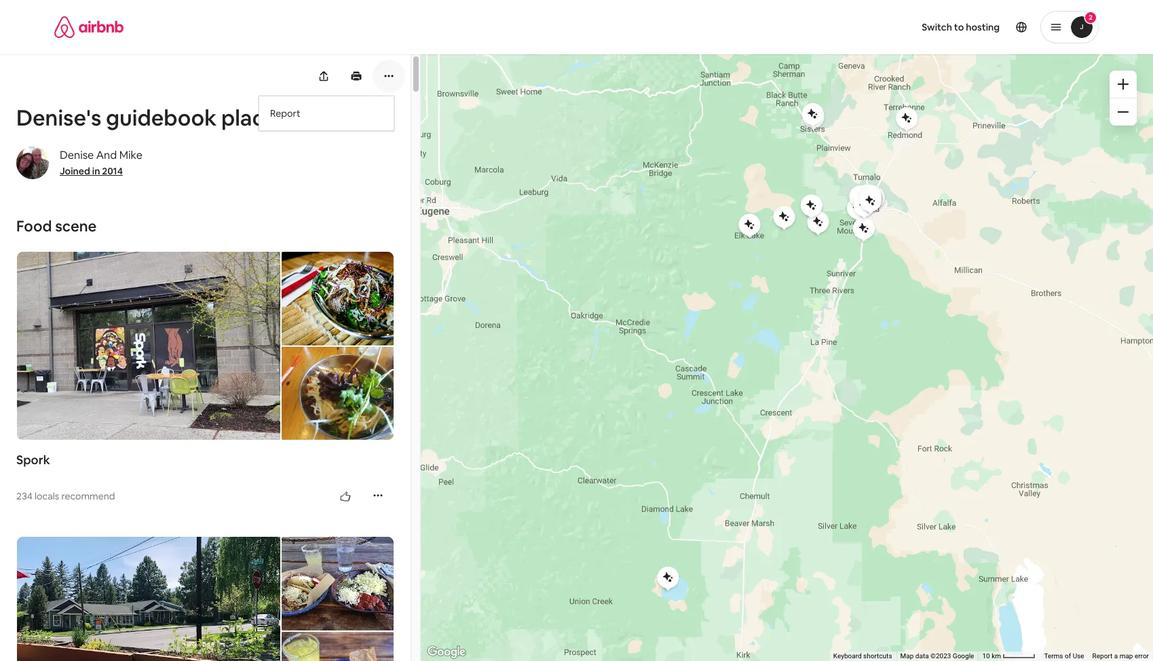 Task type: describe. For each thing, give the bounding box(es) containing it.
keyboard shortcuts button
[[833, 652, 892, 661]]

234
[[16, 490, 33, 502]]

scene
[[55, 217, 97, 236]]

report button
[[270, 96, 383, 130]]

to inside profile element
[[954, 21, 964, 33]]

keyboard
[[833, 652, 862, 660]]

2 button
[[1040, 11, 1099, 43]]

profile element
[[593, 0, 1099, 54]]

google
[[953, 652, 974, 660]]

km
[[992, 652, 1001, 660]]

spork
[[16, 452, 50, 468]]

terms of use link
[[1044, 652, 1084, 660]]

visit
[[319, 104, 361, 132]]

report a map error
[[1092, 652, 1149, 660]]

switch
[[922, 21, 952, 33]]

a
[[1114, 652, 1118, 660]]

share image
[[318, 71, 329, 81]]

places
[[221, 104, 287, 132]]

report a map error link
[[1092, 652, 1149, 660]]

joined
[[60, 165, 90, 177]]

10 km
[[982, 652, 1003, 660]]

10 km button
[[978, 652, 1040, 661]]

switch to hosting
[[922, 21, 1000, 33]]

©2023
[[931, 652, 951, 660]]

more options, undefined image
[[383, 71, 394, 81]]

map region
[[268, 25, 1153, 661]]

of
[[1065, 652, 1071, 660]]

food
[[16, 217, 52, 236]]

use
[[1073, 652, 1084, 660]]

switch to hosting link
[[914, 13, 1008, 41]]

terms of use
[[1044, 652, 1084, 660]]

keyboard shortcuts
[[833, 652, 892, 660]]

10
[[982, 652, 990, 660]]

report for report a map error
[[1092, 652, 1113, 660]]

2
[[1089, 13, 1093, 22]]

spork link
[[16, 452, 394, 468]]

joined in 2014 link
[[60, 165, 123, 177]]

map
[[1120, 652, 1133, 660]]

mark as helpful, spork image
[[340, 491, 351, 502]]



Task type: locate. For each thing, give the bounding box(es) containing it.
zoom out image
[[1118, 107, 1129, 117]]

to right switch
[[954, 21, 964, 33]]

1 vertical spatial to
[[292, 104, 314, 132]]

1 horizontal spatial report
[[1092, 652, 1113, 660]]

hosting
[[966, 21, 1000, 33]]

print image
[[351, 71, 362, 81]]

terms
[[1044, 652, 1063, 660]]

report for report
[[270, 107, 300, 119]]

0 vertical spatial to
[[954, 21, 964, 33]]

mike
[[119, 148, 142, 162]]

1 horizontal spatial to
[[954, 21, 964, 33]]

denise and mike joined in 2014
[[60, 148, 142, 177]]

locals
[[35, 490, 59, 502]]

report left visit
[[270, 107, 300, 119]]

report left a
[[1092, 652, 1113, 660]]

denise's guidebook places to visit
[[16, 104, 361, 132]]

guidebook
[[106, 104, 217, 132]]

1 vertical spatial report
[[1092, 652, 1113, 660]]

report inside report "button"
[[270, 107, 300, 119]]

error
[[1135, 652, 1149, 660]]

data
[[915, 652, 929, 660]]

denise
[[60, 148, 94, 162]]

zoom in image
[[1118, 79, 1129, 90]]

share image
[[320, 72, 327, 80]]

map
[[900, 652, 914, 660]]

in
[[92, 165, 100, 177]]

234 locals recommend
[[16, 490, 115, 502]]

denise's
[[16, 104, 101, 132]]

2014
[[102, 165, 123, 177]]

denise and mike image
[[16, 147, 49, 179], [16, 147, 49, 179]]

report
[[270, 107, 300, 119], [1092, 652, 1113, 660]]

to left visit
[[292, 104, 314, 132]]

more options, spork image
[[373, 490, 383, 501]]

and
[[96, 148, 117, 162]]

shortcuts
[[863, 652, 892, 660]]

0 vertical spatial report
[[270, 107, 300, 119]]

0 horizontal spatial to
[[292, 104, 314, 132]]

0 horizontal spatial report
[[270, 107, 300, 119]]

google image
[[424, 643, 469, 661]]

recommend
[[61, 490, 115, 502]]

food scene
[[16, 217, 97, 236]]

to
[[954, 21, 964, 33], [292, 104, 314, 132]]

map data ©2023 google
[[900, 652, 974, 660]]



Task type: vqa. For each thing, say whether or not it's contained in the screenshot.
'Report' to the left
yes



